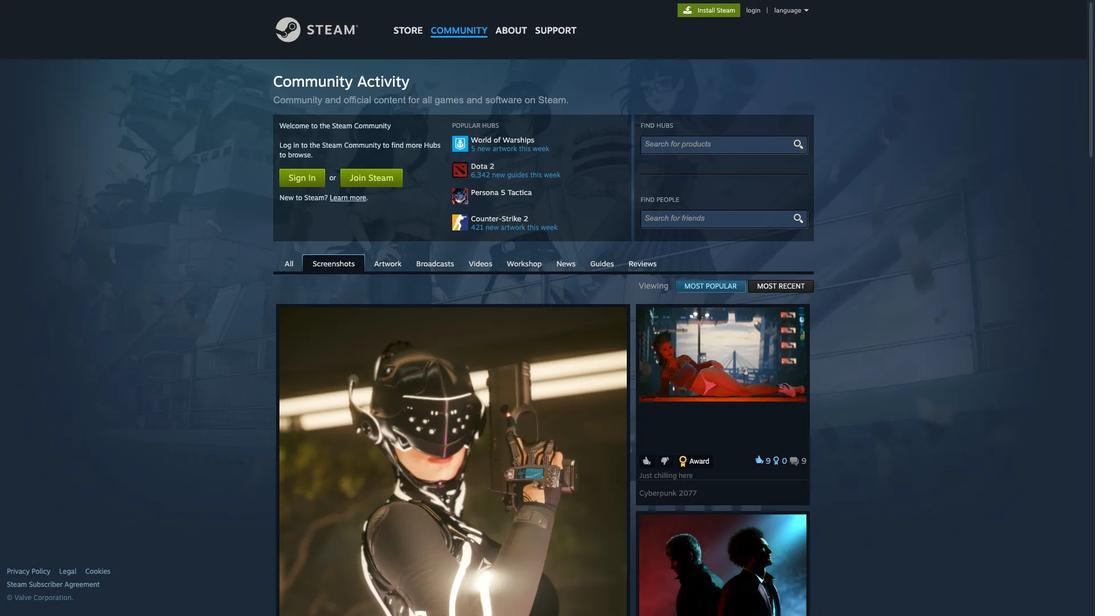 Task type: locate. For each thing, give the bounding box(es) containing it.
broadcasts
[[417, 259, 454, 268]]

popular hubs
[[453, 122, 499, 130]]

0 vertical spatial this
[[519, 144, 531, 153]]

1 vertical spatial popular
[[706, 282, 737, 291]]

persona
[[471, 188, 499, 197]]

1 horizontal spatial 2
[[524, 214, 529, 223]]

this right guides
[[531, 171, 542, 179]]

all
[[423, 95, 432, 106]]

1 horizontal spatial most
[[758, 282, 777, 291]]

0 horizontal spatial and
[[325, 95, 341, 106]]

week up persona 5 tactica link
[[544, 171, 561, 179]]

install
[[698, 6, 716, 14]]

guides
[[591, 259, 614, 268]]

steam?
[[305, 194, 328, 202]]

0 vertical spatial new
[[478, 144, 491, 153]]

1 vertical spatial more
[[350, 194, 367, 202]]

artwork inside world of warships 5 new artwork this week
[[493, 144, 518, 153]]

new left 'of'
[[478, 144, 491, 153]]

to right welcome
[[311, 122, 318, 130]]

and left official
[[325, 95, 341, 106]]

new for world
[[478, 144, 491, 153]]

welcome to the steam community
[[280, 122, 391, 130]]

and
[[325, 95, 341, 106], [467, 95, 483, 106]]

artwork
[[374, 259, 402, 268]]

install steam link
[[678, 3, 741, 17]]

find left hubs
[[641, 122, 655, 130]]

week inside world of warships 5 new artwork this week
[[533, 144, 550, 153]]

0 vertical spatial popular
[[453, 122, 481, 130]]

this inside "counter-strike 2 421 new artwork this week"
[[528, 223, 539, 232]]

1 vertical spatial new
[[492, 171, 506, 179]]

week inside "counter-strike 2 421 new artwork this week"
[[541, 223, 558, 232]]

0 vertical spatial artwork
[[493, 144, 518, 153]]

2
[[490, 162, 495, 171], [524, 214, 529, 223]]

None image field
[[792, 139, 805, 150], [792, 213, 805, 224], [792, 139, 805, 150], [792, 213, 805, 224]]

the right welcome
[[320, 122, 330, 130]]

1 vertical spatial 2
[[524, 214, 529, 223]]

2 inside "counter-strike 2 421 new artwork this week"
[[524, 214, 529, 223]]

this inside world of warships 5 new artwork this week
[[519, 144, 531, 153]]

1 horizontal spatial 9
[[802, 456, 807, 466]]

cookies
[[85, 567, 111, 576]]

world of warships 5 new artwork this week
[[471, 135, 550, 153]]

this up dota 2 6,342 new guides this week
[[519, 144, 531, 153]]

find for find hubs
[[641, 122, 655, 130]]

0 horizontal spatial hubs
[[424, 141, 441, 150]]

1 vertical spatial find
[[641, 196, 655, 204]]

tactica
[[508, 188, 532, 197]]

community up join
[[344, 141, 381, 150]]

community up log in to the steam community to find more hubs to browse.
[[354, 122, 391, 130]]

1 and from the left
[[325, 95, 341, 106]]

1 vertical spatial artwork
[[501, 223, 526, 232]]

to right in
[[301, 141, 308, 150]]

1 vertical spatial hubs
[[424, 141, 441, 150]]

5 left tactica
[[501, 188, 506, 197]]

0 vertical spatial 5
[[471, 144, 476, 153]]

2 vertical spatial new
[[486, 223, 499, 232]]

0 vertical spatial find
[[641, 122, 655, 130]]

9 left 0
[[766, 456, 771, 466]]

community
[[273, 72, 353, 90], [273, 95, 322, 106], [354, 122, 391, 130], [344, 141, 381, 150]]

2 right dota
[[490, 162, 495, 171]]

steam down official
[[332, 122, 353, 130]]

2 vertical spatial this
[[528, 223, 539, 232]]

reviews
[[629, 259, 657, 268]]

new right 421
[[486, 223, 499, 232]]

and right games
[[467, 95, 483, 106]]

most left recent
[[758, 282, 777, 291]]

0 vertical spatial 2
[[490, 162, 495, 171]]

hubs
[[483, 122, 499, 130], [424, 141, 441, 150]]

all
[[285, 259, 294, 268]]

steam inside log in to the steam community to find more hubs to browse.
[[322, 141, 342, 150]]

most recent link
[[749, 280, 815, 293]]

find
[[392, 141, 404, 150]]

just chilling here
[[640, 472, 695, 480]]

find
[[641, 122, 655, 130], [641, 196, 655, 204]]

this for 2
[[528, 223, 539, 232]]

official
[[344, 95, 371, 106]]

most for most recent
[[758, 282, 777, 291]]

2 9 from the left
[[802, 456, 807, 466]]

the
[[320, 122, 330, 130], [310, 141, 320, 150]]

legal
[[59, 567, 77, 576]]

1 9 from the left
[[766, 456, 771, 466]]

5
[[471, 144, 476, 153], [501, 188, 506, 197]]

cookies steam subscriber agreement © valve corporation.
[[7, 567, 111, 602]]

new
[[478, 144, 491, 153], [492, 171, 506, 179], [486, 223, 499, 232]]

find hubs
[[641, 122, 674, 130]]

most popular
[[685, 282, 737, 291]]

new
[[280, 194, 294, 202]]

recent
[[779, 282, 805, 291]]

most right viewing
[[685, 282, 704, 291]]

more right learn on the left top of page
[[350, 194, 367, 202]]

log in to the steam community to find more hubs to browse.
[[280, 141, 441, 159]]

dota 2 link
[[471, 162, 625, 171]]

hubs up 'of'
[[483, 122, 499, 130]]

5 up dota
[[471, 144, 476, 153]]

more inside log in to the steam community to find more hubs to browse.
[[406, 141, 423, 150]]

this inside dota 2 6,342 new guides this week
[[531, 171, 542, 179]]

sign
[[289, 172, 306, 183]]

2 inside dota 2 6,342 new guides this week
[[490, 162, 495, 171]]

new inside dota 2 6,342 new guides this week
[[492, 171, 506, 179]]

5 inside world of warships 5 new artwork this week
[[471, 144, 476, 153]]

viewing
[[639, 281, 676, 291]]

2 most from the left
[[758, 282, 777, 291]]

cookies link
[[85, 567, 111, 577]]

2077
[[679, 489, 697, 498]]

find left 'people'
[[641, 196, 655, 204]]

hubs right find
[[424, 141, 441, 150]]

news
[[557, 259, 576, 268]]

new inside "counter-strike 2 421 new artwork this week"
[[486, 223, 499, 232]]

this for warships
[[519, 144, 531, 153]]

|
[[767, 6, 769, 14]]

1 horizontal spatial more
[[406, 141, 423, 150]]

week up dota 2 link
[[533, 144, 550, 153]]

new inside world of warships 5 new artwork this week
[[478, 144, 491, 153]]

artwork inside "counter-strike 2 421 new artwork this week"
[[501, 223, 526, 232]]

2 right "strike"
[[524, 214, 529, 223]]

corporation.
[[34, 594, 73, 602]]

artwork for strike
[[501, 223, 526, 232]]

steam for install steam
[[717, 6, 736, 14]]

week for 2
[[541, 223, 558, 232]]

the up browse.
[[310, 141, 320, 150]]

week down persona 5 tactica link
[[541, 223, 558, 232]]

1 vertical spatial this
[[531, 171, 542, 179]]

0 horizontal spatial 2
[[490, 162, 495, 171]]

2 vertical spatial week
[[541, 223, 558, 232]]

steam inside cookies steam subscriber agreement © valve corporation.
[[7, 581, 27, 589]]

artwork down tactica
[[501, 223, 526, 232]]

new for counter-
[[486, 223, 499, 232]]

learn more link
[[330, 194, 367, 202]]

this right "strike"
[[528, 223, 539, 232]]

content
[[374, 95, 406, 106]]

award link
[[676, 456, 713, 469]]

1 most from the left
[[685, 282, 704, 291]]

for
[[409, 95, 420, 106]]

more right find
[[406, 141, 423, 150]]

join
[[350, 172, 366, 183]]

language
[[775, 6, 802, 14]]

None text field
[[645, 140, 795, 148], [645, 214, 795, 223], [645, 140, 795, 148], [645, 214, 795, 223]]

©
[[7, 594, 12, 602]]

1 vertical spatial 5
[[501, 188, 506, 197]]

to down log
[[280, 151, 286, 159]]

to
[[311, 122, 318, 130], [301, 141, 308, 150], [383, 141, 390, 150], [280, 151, 286, 159], [296, 194, 303, 202]]

steam down the welcome to the steam community
[[322, 141, 342, 150]]

login | language
[[747, 6, 802, 14]]

0 horizontal spatial 5
[[471, 144, 476, 153]]

0 horizontal spatial popular
[[453, 122, 481, 130]]

join steam link
[[341, 169, 403, 187]]

2 find from the top
[[641, 196, 655, 204]]

.
[[367, 194, 368, 202]]

0 vertical spatial week
[[533, 144, 550, 153]]

screenshots
[[313, 259, 355, 268]]

artwork up dota 2 6,342 new guides this week
[[493, 144, 518, 153]]

1 horizontal spatial hubs
[[483, 122, 499, 130]]

0 horizontal spatial most
[[685, 282, 704, 291]]

1 vertical spatial week
[[544, 171, 561, 179]]

1 find from the top
[[641, 122, 655, 130]]

week inside dota 2 6,342 new guides this week
[[544, 171, 561, 179]]

steam
[[717, 6, 736, 14], [332, 122, 353, 130], [322, 141, 342, 150], [369, 172, 394, 183], [7, 581, 27, 589]]

steam right install
[[717, 6, 736, 14]]

1 vertical spatial the
[[310, 141, 320, 150]]

steam down privacy
[[7, 581, 27, 589]]

0 horizontal spatial 9
[[766, 456, 771, 466]]

9 right 0
[[802, 456, 807, 466]]

privacy policy
[[7, 567, 50, 576]]

about link
[[492, 0, 532, 39]]

steam right join
[[369, 172, 394, 183]]

0 vertical spatial more
[[406, 141, 423, 150]]

to right the new
[[296, 194, 303, 202]]

1 horizontal spatial and
[[467, 95, 483, 106]]

0 vertical spatial the
[[320, 122, 330, 130]]

9
[[766, 456, 771, 466], [802, 456, 807, 466]]

warships
[[503, 135, 535, 144]]

new up persona 5 tactica
[[492, 171, 506, 179]]

login link
[[745, 6, 763, 14]]

to left find
[[383, 141, 390, 150]]

in
[[309, 172, 316, 183]]

week
[[533, 144, 550, 153], [544, 171, 561, 179], [541, 223, 558, 232]]



Task type: vqa. For each thing, say whether or not it's contained in the screenshot.
the bottommost Who can send me Trade Offers? link
no



Task type: describe. For each thing, give the bounding box(es) containing it.
valve
[[14, 594, 32, 602]]

counter-strike 2 link
[[471, 214, 625, 223]]

support
[[536, 25, 577, 36]]

games
[[435, 95, 464, 106]]

persona 5 tactica
[[471, 188, 532, 197]]

week for warships
[[533, 144, 550, 153]]

legal link
[[59, 567, 77, 577]]

workshop
[[507, 259, 542, 268]]

videos link
[[463, 255, 498, 271]]

community activity community and official content for all games and software on steam.
[[273, 72, 575, 106]]

hubs
[[657, 122, 674, 130]]

videos
[[469, 259, 493, 268]]

counter-strike 2 421 new artwork this week
[[471, 214, 558, 232]]

all link
[[279, 255, 299, 271]]

hubs inside log in to the steam community to find more hubs to browse.
[[424, 141, 441, 150]]

steam for cookies steam subscriber agreement © valve corporation.
[[7, 581, 27, 589]]

in
[[294, 141, 299, 150]]

guides link
[[585, 255, 620, 271]]

store
[[394, 25, 423, 36]]

join steam
[[350, 172, 394, 183]]

0
[[783, 456, 788, 466]]

0 vertical spatial hubs
[[483, 122, 499, 130]]

1 horizontal spatial popular
[[706, 282, 737, 291]]

welcome
[[280, 122, 309, 130]]

6,342
[[471, 171, 491, 179]]

policy
[[32, 567, 50, 576]]

screenshots link
[[303, 255, 365, 273]]

just
[[640, 472, 653, 480]]

agreement
[[65, 581, 100, 589]]

activity
[[357, 72, 410, 90]]

artwork for of
[[493, 144, 518, 153]]

subscriber
[[29, 581, 63, 589]]

chilling
[[655, 472, 677, 480]]

or
[[330, 174, 336, 182]]

reviews link
[[623, 255, 663, 271]]

privacy policy link
[[7, 567, 50, 577]]

support link
[[532, 0, 581, 39]]

dota
[[471, 162, 488, 171]]

guides
[[508, 171, 529, 179]]

steam subscriber agreement link
[[7, 581, 271, 590]]

persona 5 tactica link
[[471, 188, 625, 197]]

community up official
[[273, 72, 353, 90]]

community
[[431, 25, 488, 36]]

cyberpunk 2077 link
[[640, 485, 697, 498]]

on
[[525, 95, 536, 106]]

sign in
[[289, 172, 316, 183]]

steam for join steam
[[369, 172, 394, 183]]

log
[[280, 141, 292, 150]]

most recent
[[758, 282, 805, 291]]

login
[[747, 6, 761, 14]]

news link
[[551, 255, 582, 271]]

people
[[657, 196, 680, 204]]

0 horizontal spatial more
[[350, 194, 367, 202]]

software
[[486, 95, 522, 106]]

community up welcome
[[273, 95, 322, 106]]

the inside log in to the steam community to find more hubs to browse.
[[310, 141, 320, 150]]

strike
[[502, 214, 522, 223]]

cyberpunk 2077
[[640, 489, 697, 498]]

award
[[690, 457, 710, 466]]

2 and from the left
[[467, 95, 483, 106]]

artwork link
[[369, 255, 408, 271]]

world
[[471, 135, 492, 144]]

about
[[496, 25, 528, 36]]

of
[[494, 135, 501, 144]]

find people
[[641, 196, 680, 204]]

new to steam? learn more .
[[280, 194, 368, 202]]

steam.
[[539, 95, 569, 106]]

cyberpunk
[[640, 489, 677, 498]]

world of warships link
[[471, 135, 625, 144]]

community inside log in to the steam community to find more hubs to browse.
[[344, 141, 381, 150]]

workshop link
[[502, 255, 548, 271]]

most for most popular
[[685, 282, 704, 291]]

1 horizontal spatial 5
[[501, 188, 506, 197]]

privacy
[[7, 567, 30, 576]]

broadcasts link
[[411, 255, 460, 271]]

find for find people
[[641, 196, 655, 204]]

counter-
[[471, 214, 502, 223]]

sign in link
[[280, 169, 325, 187]]

here
[[679, 472, 693, 480]]

learn
[[330, 194, 348, 202]]

store link
[[390, 0, 427, 41]]

dota 2 6,342 new guides this week
[[471, 162, 561, 179]]



